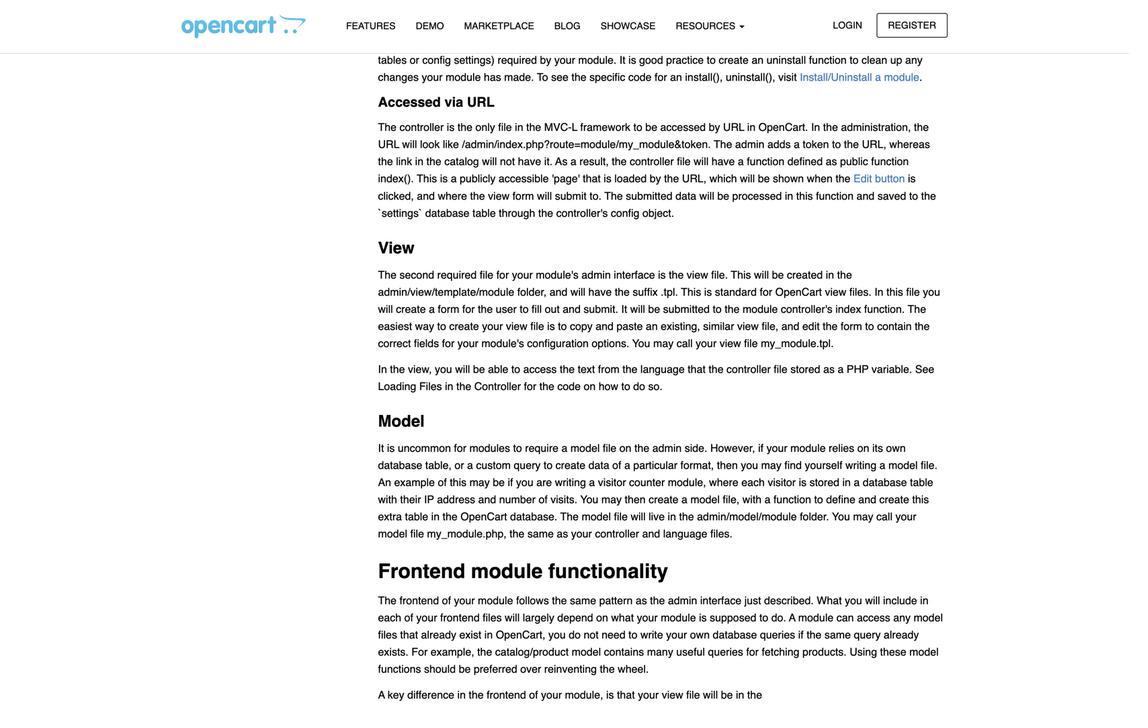 Task type: locate. For each thing, give the bounding box(es) containing it.
controller
[[400, 121, 444, 133], [630, 155, 674, 168], [727, 363, 771, 376], [595, 528, 639, 541]]

these inside the frontend of your module follows the same pattern as the admin interface just described. what you will include in each of your frontend files will largely depend on what your module is supposed to do. a module can access any model files that already exist in opencart, you do not need to write your own database queries if the same query already exists. for example, the catalog/product model contains many useful queries for fetching products. using these model functions should be preferred over reinventing the wheel.
[[880, 646, 906, 659]]

url, left the which
[[682, 173, 707, 185]]

1 vertical spatial public
[[733, 19, 761, 32]]

data inside is clicked, and where the view form will submit to. the submitted data will be processed in this function and saved to the `settings` database table through the controller's config object.
[[675, 190, 696, 202]]

folder,
[[517, 286, 547, 298]]

not up accessible
[[500, 155, 515, 168]]

0 horizontal spatial data
[[588, 459, 609, 472]]

1 horizontal spatial already
[[884, 629, 919, 642]]

a up define
[[854, 476, 860, 489]]

stored
[[790, 363, 820, 376], [810, 476, 839, 489]]

not inside the frontend of your module follows the same pattern as the admin interface just described. what you will include in each of your frontend files will largely depend on what your module is supposed to do. a module can access any model files that already exist in opencart, you do not need to write your own database queries if the same query already exists. for example, the catalog/product model contains many useful queries for fetching products. using these model functions should be preferred over reinventing the wheel.
[[584, 629, 599, 642]]

the down demo
[[407, 36, 422, 49]]

uninstall up visit on the top right
[[767, 54, 806, 66]]

visits.
[[551, 494, 577, 506]]

in up token
[[811, 121, 820, 133]]

1 horizontal spatial do
[[633, 380, 645, 393]]

counter
[[629, 476, 665, 489]]

2 vertical spatial form
[[841, 320, 862, 333]]

an inside the second required file for your module's admin interface is the view file. this will be created in the admin/view/template/module folder, and will have the suffix .tpl. this is standard for opencart view files. in this file you will create a form for the user to fill out and submit. it will be submitted to the module controller's index function. the easiest way to create your view file is to copy and paste an existing, similar view file, and edit the form to contain the correct fields for your module's configuration options. you may call your view file my_module.tpl.
[[646, 320, 658, 333]]

database inside the frontend of your module follows the same pattern as the admin interface just described. what you will include in each of your frontend files will largely depend on what your module is supposed to do. a module can access any model files that already exist in opencart, you do not need to write your own database queries if the same query already exists. for example, the catalog/product model contains many useful queries for fetching products. using these model functions should be preferred over reinventing the wheel.
[[713, 629, 757, 642]]

0 vertical spatial defined
[[521, 2, 556, 14]]

or inside page. similarly, a function defined as public function uninstall() will be triggered when the uninstall link is clicked. you can use these functions to create and remove any structures (such as database tables or config settings) required by your module. it is good practice to create an uninstall function to clean up any changes your module has made. to see the specific code for an install(), uninstall(), visit
[[410, 54, 419, 66]]

1 vertical spatial then
[[625, 494, 646, 506]]

paste
[[617, 320, 643, 333]]

functions
[[627, 36, 670, 49], [378, 663, 421, 676]]

you inside the second required file for your module's admin interface is the view file. this will be created in the admin/view/template/module folder, and will have the suffix .tpl. this is standard for opencart view files. in this file you will create a form for the user to fill out and submit. it will be submitted to the module controller's index function. the easiest way to create your view file is to copy and paste an existing, similar view file, and edit the form to contain the correct fields for your module's configuration options. you may call your view file my_module.tpl.
[[632, 338, 650, 350]]

0 horizontal spatial these
[[597, 36, 624, 49]]

will down the which
[[699, 190, 714, 202]]

you inside page. similarly, a function defined as public function uninstall() will be triggered when the uninstall link is clicked. you can use these functions to create and remove any structures (such as database tables or config settings) required by your module. it is good practice to create an uninstall function to clean up any changes your module has made. to see the specific code for an install(), uninstall(), visit
[[536, 36, 554, 49]]

on left what
[[596, 612, 608, 624]]

function inside is clicked, and where the view form will submit to. the submitted data will be processed in this function and saved to the `settings` database table through the controller's config object.
[[816, 190, 854, 202]]

a up counter
[[624, 459, 630, 472]]

loaded
[[614, 173, 647, 185]]

frontend down preferred
[[487, 689, 526, 702]]

1 horizontal spatial these
[[880, 646, 906, 659]]

required up the admin/view/template/module
[[437, 269, 477, 281]]

login
[[833, 20, 862, 31]]

language
[[640, 363, 685, 376], [663, 528, 707, 541]]

opencart inside the second required file for your module's admin interface is the view file. this will be created in the admin/view/template/module folder, and will have the suffix .tpl. this is standard for opencart view files. in this file you will create a form for the user to fill out and submit. it will be submitted to the module controller's index function. the easiest way to create your view file is to copy and paste an existing, similar view file, and edit the form to contain the correct fields for your module's configuration options. you may call your view file my_module.tpl.
[[775, 286, 822, 298]]

0 horizontal spatial file.
[[711, 269, 728, 281]]

format,
[[681, 459, 714, 472]]

1 already from the left
[[421, 629, 456, 642]]

0 horizontal spatial with
[[378, 494, 397, 506]]

for inside the frontend of your module follows the same pattern as the admin interface just described. what you will include in each of your frontend files will largely depend on what your module is supposed to do. a module can access any model files that already exist in opencart, you do not need to write your own database queries if the same query already exists. for example, the catalog/product model contains many useful queries for fetching products. using these model functions should be preferred over reinventing the wheel.
[[746, 646, 759, 659]]

public inside page. similarly, a function defined as public function uninstall() will be triggered when the uninstall link is clicked. you can use these functions to create and remove any structures (such as database tables or config settings) required by your module. it is good practice to create an uninstall function to clean up any changes your module has made. to see the specific code for an install(), uninstall(), visit
[[733, 19, 761, 32]]

the down visits.
[[560, 511, 579, 523]]

triggered inside the you may also have a function defined as public function install(). this function will be triggered when the install link is clicked on the
[[783, 2, 825, 14]]

submitted inside the second required file for your module's admin interface is the view file. this will be created in the admin/view/template/module folder, and will have the suffix .tpl. this is standard for opencart view files. in this file you will create a form for the user to fill out and submit. it will be submitted to the module controller's index function. the easiest way to create your view file is to copy and paste an existing, similar view file, and edit the form to contain the correct fields for your module's configuration options. you may call your view file my_module.tpl.
[[663, 303, 710, 316]]

remove
[[739, 36, 774, 49]]

as
[[555, 155, 568, 168]]

include
[[883, 595, 917, 607]]

this inside the second required file for your module's admin interface is the view file. this will be created in the admin/view/template/module folder, and will have the suffix .tpl. this is standard for opencart view files. in this file you will create a form for the user to fill out and submit. it will be submitted to the module controller's index function. the easiest way to create your view file is to copy and paste an existing, similar view file, and edit the form to contain the correct fields for your module's configuration options. you may call your view file my_module.tpl.
[[886, 286, 903, 298]]

and
[[718, 36, 736, 49], [417, 190, 435, 202], [857, 190, 875, 202], [550, 286, 568, 298], [563, 303, 581, 316], [596, 320, 614, 333], [781, 320, 799, 333], [478, 494, 496, 506], [858, 494, 876, 506], [642, 528, 660, 541]]

0 vertical spatial interface
[[614, 269, 655, 281]]

yourself
[[805, 459, 842, 472]]

so.
[[648, 380, 663, 393]]

module's
[[536, 269, 579, 281], [481, 338, 524, 350]]

button
[[875, 173, 905, 185]]

0 horizontal spatial access
[[523, 363, 557, 376]]

where down publicly
[[438, 190, 467, 202]]

1 horizontal spatial each
[[741, 476, 765, 489]]

0 vertical spatial form
[[513, 190, 534, 202]]

0 vertical spatial call
[[677, 338, 693, 350]]

as inside the controller is the only file in the mvc-l framework to be accessed by url in opencart. in the administration, the url will look like /admin/index.php?route=module/my_module&token. the admin adds a token to the url, whereas the link in the catalog will not have it. as a result, the controller file will have a function defined as public function index(). this is a publicly accessible 'page' that is loaded by the url, which will be shown when the
[[826, 155, 837, 168]]

2 vertical spatial defined
[[787, 155, 823, 168]]

0 horizontal spatial link
[[396, 155, 412, 168]]

public up remove
[[733, 19, 761, 32]]

1 horizontal spatial data
[[675, 190, 696, 202]]

uninstall()
[[805, 19, 852, 32]]

any right up
[[905, 54, 923, 66]]

functions up good
[[627, 36, 670, 49]]

a down clean
[[875, 71, 881, 83]]

exists.
[[378, 646, 409, 659]]

0 horizontal spatial public
[[574, 2, 602, 14]]

1 vertical spatial can
[[837, 612, 854, 624]]

0 vertical spatial public
[[574, 2, 602, 14]]

function down adds
[[747, 155, 785, 168]]

0 vertical spatial language
[[640, 363, 685, 376]]

0 vertical spatial by
[[540, 54, 551, 66]]

require
[[525, 442, 559, 455]]

2 horizontal spatial if
[[798, 629, 804, 642]]

frontend inside a key difference in the frontend of your module, is that your view file will be in the
[[487, 689, 526, 702]]

a right adds
[[794, 138, 800, 151]]

defined down token
[[787, 155, 823, 168]]

0 vertical spatial frontend
[[400, 595, 439, 607]]

on down also
[[414, 19, 426, 32]]

view
[[378, 239, 415, 257]]

2 horizontal spatial link
[[905, 2, 921, 14]]

view,
[[408, 363, 432, 376]]

just
[[744, 595, 761, 607]]

on up counter
[[620, 442, 631, 455]]

module.
[[578, 54, 617, 66]]

defined up practice at the top of the page
[[681, 19, 716, 32]]

1 visitor from the left
[[598, 476, 626, 489]]

1 horizontal spatial can
[[837, 612, 854, 624]]

0 horizontal spatial visitor
[[598, 476, 626, 489]]

2 vertical spatial if
[[798, 629, 804, 642]]

0 vertical spatial files.
[[849, 286, 872, 298]]

0 vertical spatial queries
[[760, 629, 795, 642]]

function up remove
[[764, 19, 802, 32]]

1 vertical spatial url
[[723, 121, 744, 133]]

files up the opencart,
[[483, 612, 502, 624]]

define
[[826, 494, 855, 506]]

interface inside the frontend of your module follows the same pattern as the admin interface just described. what you will include in each of your frontend files will largely depend on what your module is supposed to do. a module can access any model files that already exist in opencart, you do not need to write your own database queries if the same query already exists. for example, the catalog/product model contains many useful queries for fetching products. using these model functions should be preferred over reinventing the wheel.
[[700, 595, 741, 607]]

same down database.
[[527, 528, 554, 541]]

create
[[685, 36, 715, 49], [719, 54, 749, 66], [396, 303, 426, 316], [449, 320, 479, 333], [556, 459, 585, 472], [649, 494, 679, 506], [879, 494, 909, 506]]

of
[[612, 459, 621, 472], [438, 476, 447, 489], [539, 494, 548, 506], [442, 595, 451, 607], [404, 612, 413, 624], [529, 689, 538, 702]]

functions inside page. similarly, a function defined as public function uninstall() will be triggered when the uninstall link is clicked. you can use these functions to create and remove any structures (such as database tables or config settings) required by your module. it is good practice to create an uninstall function to clean up any changes your module has made. to see the specific code for an install(), uninstall(), visit
[[627, 36, 670, 49]]

for inside page. similarly, a function defined as public function uninstall() will be triggered when the uninstall link is clicked. you can use these functions to create and remove any structures (such as database tables or config settings) required by your module. it is good practice to create an uninstall function to clean up any changes your module has made. to see the specific code for an install(), uninstall(), visit
[[655, 71, 667, 83]]

be inside it is uncommon for modules to require a model file on the admin side. however, if your module relies on its own database table, or a custom query to create data of a particular format, then you may find yourself writing a model file. an example of this may be if you are writing a visitor counter module, where each visitor is stored in a database table with their ip address and number of visits. you may then create a model file, with a function to define and create this extra table in the opencart database. the model file will live in the admin/model/module folder. you may call your model file my_module.php, the same as your controller and language files.
[[493, 476, 505, 489]]

controller's
[[556, 207, 608, 219], [781, 303, 833, 316]]

2 vertical spatial link
[[396, 155, 412, 168]]

0 vertical spatial data
[[675, 190, 696, 202]]

the down publicly
[[470, 190, 485, 202]]

0 vertical spatial then
[[717, 459, 738, 472]]

view down user
[[506, 320, 527, 333]]

0 horizontal spatial config
[[422, 54, 451, 66]]

when up login
[[828, 2, 854, 14]]

0 vertical spatial opencart
[[775, 286, 822, 298]]

0 vertical spatial can
[[557, 36, 574, 49]]

0 horizontal spatial form
[[438, 303, 459, 316]]

0 horizontal spatial files.
[[710, 528, 733, 541]]

language inside in the view, you will be able to access the text from the language that the controller file stored as a php variable. see loading files in the controller for the code on how to do so.
[[640, 363, 685, 376]]

these inside page. similarly, a function defined as public function uninstall() will be triggered when the uninstall link is clicked. you can use these functions to create and remove any structures (such as database tables or config settings) required by your module. it is good practice to create an uninstall function to clean up any changes your module has made. to see the specific code for an install(), uninstall(), visit
[[597, 36, 624, 49]]

admin inside it is uncommon for modules to require a model file on the admin side. however, if your module relies on its own database table, or a custom query to create data of a particular format, then you may find yourself writing a model file. an example of this may be if you are writing a visitor counter module, where each visitor is stored in a database table with their ip address and number of visits. you may then create a model file, with a function to define and create this extra table in the opencart database. the model file will live in the admin/model/module folder. you may call your model file my_module.php, the same as your controller and language files.
[[652, 442, 682, 455]]

have inside the you may also have a function defined as public function install(). this function will be triggered when the install link is clicked on the
[[445, 2, 469, 14]]

will left live
[[631, 511, 646, 523]]

public inside the controller is the only file in the mvc-l framework to be accessed by url in opencart. in the administration, the url will look like /admin/index.php?route=module/my_module&token. the admin adds a token to the url, whereas the link in the catalog will not have it. as a result, the controller file will have a function defined as public function index(). this is a publicly accessible 'page' that is loaded by the url, which will be shown when the
[[840, 155, 868, 168]]

administration,
[[841, 121, 911, 133]]

0 horizontal spatial if
[[508, 476, 513, 489]]

the second required file for your module's admin interface is the view file. this will be created in the admin/view/template/module folder, and will have the suffix .tpl. this is standard for opencart view files. in this file you will create a form for the user to fill out and submit. it will be submitted to the module controller's index function. the easiest way to create your view file is to copy and paste an existing, similar view file, and edit the form to contain the correct fields for your module's configuration options. you may call your view file my_module.tpl.
[[378, 269, 940, 350]]

2 horizontal spatial in
[[875, 286, 884, 298]]

the up "products." in the right of the page
[[807, 629, 822, 642]]

is inside is clicked, and where the view form will submit to. the submitted data will be processed in this function and saved to the `settings` database table through the controller's config object.
[[908, 173, 916, 185]]

1 vertical spatial module's
[[481, 338, 524, 350]]

the down configuration
[[539, 380, 554, 393]]

demo link
[[406, 14, 454, 38]]

controller inside in the view, you will be able to access the text from the language that the controller file stored as a php variable. see loading files in the controller for the code on how to do so.
[[727, 363, 771, 376]]

0 vertical spatial in
[[811, 121, 820, 133]]

when
[[828, 2, 854, 14], [378, 36, 404, 49], [807, 173, 833, 185]]

for
[[412, 646, 428, 659]]

the inside the frontend of your module follows the same pattern as the admin interface just described. what you will include in each of your frontend files will largely depend on what your module is supposed to do. a module can access any model files that already exist in opencart, you do not need to write your own database queries if the same query already exists. for example, the catalog/product model contains many useful queries for fetching products. using these model functions should be preferred over reinventing the wheel.
[[378, 595, 397, 607]]

as down token
[[826, 155, 837, 168]]

1 horizontal spatial link
[[467, 36, 483, 49]]

that down existing,
[[688, 363, 706, 376]]

1 horizontal spatial query
[[854, 629, 881, 642]]

on inside in the view, you will be able to access the text from the language that the controller file stored as a php variable. see loading files in the controller for the code on how to do so.
[[584, 380, 596, 393]]

as left php
[[823, 363, 835, 376]]

a right as
[[571, 155, 577, 168]]

own inside it is uncommon for modules to require a model file on the admin side. however, if your module relies on its own database table, or a custom query to create data of a particular format, then you may find yourself writing a model file. an example of this may be if you are writing a visitor counter module, where each visitor is stored in a database table with their ip address and number of visits. you may then create a model file, with a function to define and create this extra table in the opencart database. the model file will live in the admin/model/module folder. you may call your model file my_module.php, the same as your controller and language files.
[[886, 442, 906, 455]]

catalog
[[444, 155, 479, 168]]

1 horizontal spatial not
[[584, 629, 599, 642]]

0 horizontal spatial controller's
[[556, 207, 608, 219]]

code down good
[[628, 71, 652, 83]]

to right how
[[621, 380, 630, 393]]

is right the button in the right of the page
[[908, 173, 916, 185]]

0 vertical spatial controller's
[[556, 207, 608, 219]]

files
[[483, 612, 502, 624], [378, 629, 397, 642]]

0 vertical spatial file.
[[711, 269, 728, 281]]

1 vertical spatial stored
[[810, 476, 839, 489]]

have up "extensions"
[[445, 2, 469, 14]]

the right see
[[572, 71, 586, 83]]

as inside the you may also have a function defined as public function install(). this function will be triggered when the install link is clicked on the
[[559, 2, 571, 14]]

link inside page. similarly, a function defined as public function uninstall() will be triggered when the uninstall link is clicked. you can use these functions to create and remove any structures (such as database tables or config settings) required by your module. it is good practice to create an uninstall function to clean up any changes your module has made. to see the specific code for an install(), uninstall(), visit
[[467, 36, 483, 49]]

language down live
[[663, 528, 707, 541]]

the up contain at the right of the page
[[908, 303, 926, 316]]

file up contain at the right of the page
[[906, 286, 920, 298]]

this inside is clicked, and where the view form will submit to. the submitted data will be processed in this function and saved to the `settings` database table through the controller's config object.
[[796, 190, 813, 202]]

to
[[673, 36, 682, 49], [707, 54, 716, 66], [850, 54, 859, 66], [633, 121, 642, 133], [832, 138, 841, 151], [909, 190, 918, 202], [520, 303, 529, 316], [713, 303, 722, 316], [437, 320, 446, 333], [558, 320, 567, 333], [865, 320, 874, 333], [511, 363, 520, 376], [621, 380, 630, 393], [513, 442, 522, 455], [544, 459, 553, 472], [814, 494, 823, 506], [759, 612, 768, 624], [629, 629, 637, 642]]

1 horizontal spatial functions
[[627, 36, 670, 49]]

contains
[[604, 646, 644, 659]]

1 horizontal spatial triggered
[[887, 19, 930, 32]]

0 vertical spatial query
[[514, 459, 541, 472]]

create up live
[[649, 494, 679, 506]]

file. inside it is uncommon for modules to require a model file on the admin side. however, if your module relies on its own database table, or a custom query to create data of a particular format, then you may find yourself writing a model file. an example of this may be if you are writing a visitor counter module, where each visitor is stored in a database table with their ip address and number of visits. you may then create a model file, with a function to define and create this extra table in the opencart database. the model file will live in the admin/model/module folder. you may call your model file my_module.php, the same as your controller and language files.
[[921, 459, 938, 472]]

view down similar
[[720, 338, 741, 350]]

using
[[850, 646, 877, 659]]

1 horizontal spatial call
[[876, 511, 893, 523]]

will inside page. similarly, a function defined as public function uninstall() will be triggered when the uninstall link is clicked. you can use these functions to create and remove any structures (such as database tables or config settings) required by your module. it is good practice to create an uninstall function to clean up any changes your module has made. to see the specific code for an install(), uninstall(), visit
[[855, 19, 869, 32]]

triggered up uninstall()
[[783, 2, 825, 14]]

1 vertical spatial files.
[[710, 528, 733, 541]]

the right saved
[[921, 190, 936, 202]]

clicked,
[[378, 190, 414, 202]]

module down up
[[884, 71, 919, 83]]

suffix
[[633, 286, 658, 298]]

opencart - open source shopping cart solution image
[[181, 14, 306, 38]]

config inside page. similarly, a function defined as public function uninstall() will be triggered when the uninstall link is clicked. you can use these functions to create and remove any structures (such as database tables or config settings) required by your module. it is good practice to create an uninstall function to clean up any changes your module has made. to see the specific code for an install(), uninstall(), visit
[[422, 54, 451, 66]]

the controller is the only file in the mvc-l framework to be accessed by url in opencart. in the administration, the url will look like /admin/index.php?route=module/my_module&token. the admin adds a token to the url, whereas the link in the catalog will not have it. as a result, the controller file will have a function defined as public function index(). this is a publicly accessible 'page' that is loaded by the url, which will be shown when the
[[378, 121, 930, 185]]

2 vertical spatial it
[[378, 442, 384, 455]]

showcase link
[[591, 14, 666, 38]]

1 vertical spatial data
[[588, 459, 609, 472]]

not
[[500, 155, 515, 168], [584, 629, 599, 642]]

options.
[[592, 338, 629, 350]]

controller up functionality
[[595, 528, 639, 541]]

file, inside it is uncommon for modules to require a model file on the admin side. however, if your module relies on its own database table, or a custom query to create data of a particular format, then you may find yourself writing a model file. an example of this may be if you are writing a visitor counter module, where each visitor is stored in a database table with their ip address and number of visits. you may then create a model file, with a function to define and create this extra table in the opencart database. the model file will live in the admin/model/module folder. you may call your model file my_module.php, the same as your controller and language files.
[[723, 494, 739, 506]]

code
[[628, 71, 652, 83], [557, 380, 581, 393]]

.tpl.
[[661, 286, 678, 298]]

an
[[752, 54, 764, 66], [670, 71, 682, 83], [646, 320, 658, 333]]

files. up index
[[849, 286, 872, 298]]

1 horizontal spatial if
[[758, 442, 764, 455]]

register link
[[877, 13, 948, 38]]

of up for at bottom left
[[404, 612, 413, 624]]

will up the opencart,
[[505, 612, 520, 624]]

2 horizontal spatial table
[[910, 476, 933, 489]]

view down the 'many'
[[662, 689, 683, 702]]

required inside page. similarly, a function defined as public function uninstall() will be triggered when the uninstall link is clicked. you can use these functions to create and remove any structures (such as database tables or config settings) required by your module. it is good practice to create an uninstall function to clean up any changes your module has made. to see the specific code for an install(), uninstall(), visit
[[498, 54, 537, 66]]

2 horizontal spatial url
[[723, 121, 744, 133]]

do
[[633, 380, 645, 393], [569, 629, 581, 642]]

have inside the second required file for your module's admin interface is the view file. this will be created in the admin/view/template/module folder, and will have the suffix .tpl. this is standard for opencart view files. in this file you will create a form for the user to fill out and submit. it will be submitted to the module controller's index function. the easiest way to create your view file is to copy and paste an existing, similar view file, and edit the form to contain the correct fields for your module's configuration options. you may call your view file my_module.tpl.
[[588, 286, 612, 298]]

file down my_module.tpl.
[[774, 363, 788, 376]]

module, inside it is uncommon for modules to require a model file on the admin side. however, if your module relies on its own database table, or a custom query to create data of a particular format, then you may find yourself writing a model file. an example of this may be if you are writing a visitor counter module, where each visitor is stored in a database table with their ip address and number of visits. you may then create a model file, with a function to define and create this extra table in the opencart database. the model file will live in the admin/model/module folder. you may call your model file my_module.php, the same as your controller and language files.
[[668, 476, 706, 489]]

be inside the you may also have a function defined as public function install(). this function will be triggered when the install link is clicked on the
[[768, 2, 780, 14]]

0 horizontal spatial same
[[527, 528, 554, 541]]

not inside the controller is the only file in the mvc-l framework to be accessed by url in opencart. in the administration, the url will look like /admin/index.php?route=module/my_module&token. the admin adds a token to the url, whereas the link in the catalog will not have it. as a result, the controller file will have a function defined as public function index(). this is a publicly accessible 'page' that is loaded by the url, which will be shown when the
[[500, 155, 515, 168]]

the
[[378, 121, 397, 133], [714, 138, 732, 151], [604, 190, 623, 202], [378, 269, 397, 281], [908, 303, 926, 316], [560, 511, 579, 523], [378, 595, 397, 607]]

be inside page. similarly, a function defined as public function uninstall() will be triggered when the uninstall link is clicked. you can use these functions to create and remove any structures (such as database tables or config settings) required by your module. it is good practice to create an uninstall function to clean up any changes your module has made. to see the specific code for an install(), uninstall(), visit
[[872, 19, 884, 32]]

file, up my_module.tpl.
[[762, 320, 778, 333]]

0 horizontal spatial own
[[690, 629, 710, 642]]

2 horizontal spatial defined
[[787, 155, 823, 168]]

not left need
[[584, 629, 599, 642]]

do inside in the view, you will be able to access the text from the language that the controller file stored as a php variable. see loading files in the controller for the code on how to do so.
[[633, 380, 645, 393]]

1 vertical spatial opencart
[[461, 511, 507, 523]]

also
[[422, 2, 442, 14]]

controller up loaded
[[630, 155, 674, 168]]

will inside in the view, you will be able to access the text from the language that the controller file stored as a php variable. see loading files in the controller for the code on how to do so.
[[455, 363, 470, 376]]

as up install(),
[[719, 19, 730, 32]]

in
[[811, 121, 820, 133], [875, 286, 884, 298], [378, 363, 387, 376]]

use
[[577, 36, 594, 49]]

1 vertical spatial in
[[875, 286, 884, 298]]

access inside the frontend of your module follows the same pattern as the admin interface just described. what you will include in each of your frontend files will largely depend on what your module is supposed to do. a module can access any model files that already exist in opencart, you do not need to write your own database queries if the same query already exists. for example, the catalog/product model contains many useful queries for fetching products. using these model functions should be preferred over reinventing the wheel.
[[857, 612, 890, 624]]

features link
[[336, 14, 406, 38]]

file, inside the second required file for your module's admin interface is the view file. this will be created in the admin/view/template/module folder, and will have the suffix .tpl. this is standard for opencart view files. in this file you will create a form for the user to fill out and submit. it will be submitted to the module controller's index function. the easiest way to create your view file is to copy and paste an existing, similar view file, and edit the form to contain the correct fields for your module's configuration options. you may call your view file my_module.tpl.
[[762, 320, 778, 333]]

module's up folder,
[[536, 269, 579, 281]]

a inside the frontend of your module follows the same pattern as the admin interface just described. what you will include in each of your frontend files will largely depend on what your module is supposed to do. a module can access any model files that already exist in opencart, you do not need to write your own database queries if the same query already exists. for example, the catalog/product model contains many useful queries for fetching products. using these model functions should be preferred over reinventing the wheel.
[[789, 612, 796, 624]]

look
[[420, 138, 440, 151]]

live
[[649, 511, 665, 523]]

uncommon
[[398, 442, 451, 455]]

these right using
[[880, 646, 906, 659]]

example
[[394, 476, 435, 489]]

the up login
[[857, 2, 872, 14]]

1 vertical spatial query
[[854, 629, 881, 642]]

is inside the frontend of your module follows the same pattern as the admin interface just described. what you will include in each of your frontend files will largely depend on what your module is supposed to do. a module can access any model files that already exist in opencart, you do not need to write your own database queries if the same query already exists. for example, the catalog/product model contains many useful queries for fetching products. using these model functions should be preferred over reinventing the wheel.
[[699, 612, 707, 624]]

0 horizontal spatial functions
[[378, 663, 421, 676]]

2 already from the left
[[884, 629, 919, 642]]

frontend module functionality
[[378, 560, 668, 583]]

on inside the you may also have a function defined as public function install(). this function will be triggered when the install link is clicked on the
[[414, 19, 426, 32]]

link
[[905, 2, 921, 14], [467, 36, 483, 49], [396, 155, 412, 168]]

1 horizontal spatial url,
[[862, 138, 886, 151]]

1 vertical spatial if
[[508, 476, 513, 489]]

config inside is clicked, and where the view form will submit to. the submitted data will be processed in this function and saved to the `settings` database table through the controller's config object.
[[611, 207, 640, 219]]

with
[[378, 494, 397, 506], [742, 494, 762, 506]]

token
[[803, 138, 829, 151]]

0 vertical spatial module,
[[668, 476, 706, 489]]

public
[[574, 2, 602, 14], [733, 19, 761, 32], [840, 155, 868, 168]]

the left text
[[560, 363, 575, 376]]

2 horizontal spatial frontend
[[487, 689, 526, 702]]

it up specific on the right of the page
[[620, 54, 625, 66]]

have up submit.
[[588, 286, 612, 298]]

database down register
[[892, 36, 936, 49]]

is
[[924, 2, 932, 14], [486, 36, 494, 49], [628, 54, 636, 66], [447, 121, 455, 133], [440, 173, 448, 185], [604, 173, 611, 185], [908, 173, 916, 185], [658, 269, 666, 281], [704, 286, 712, 298], [547, 320, 555, 333], [387, 442, 395, 455], [799, 476, 807, 489], [699, 612, 707, 624], [606, 689, 614, 702]]

you
[[923, 286, 940, 298], [435, 363, 452, 376], [741, 459, 758, 472], [516, 476, 533, 489], [845, 595, 862, 607], [548, 629, 566, 642]]

files up exists.
[[378, 629, 397, 642]]

data inside it is uncommon for modules to require a model file on the admin side. however, if your module relies on its own database table, or a custom query to create data of a particular format, then you may find yourself writing a model file. an example of this may be if you are writing a visitor counter module, where each visitor is stored in a database table with their ip address and number of visits. you may then create a model file, with a function to define and create this extra table in the opencart database. the model file will live in the admin/model/module folder. you may call your model file my_module.php, the same as your controller and language files.
[[588, 459, 609, 472]]

0 horizontal spatial module's
[[481, 338, 524, 350]]

0 horizontal spatial in
[[378, 363, 387, 376]]

2 vertical spatial url
[[378, 138, 399, 151]]

as inside in the view, you will be able to access the text from the language that the controller file stored as a php variable. see loading files in the controller for the code on how to do so.
[[823, 363, 835, 376]]

good
[[639, 54, 663, 66]]

0 horizontal spatial table
[[405, 511, 428, 523]]

second
[[400, 269, 434, 281]]

up
[[890, 54, 902, 66]]

will inside a key difference in the frontend of your module, is that your view file will be in the
[[703, 689, 718, 702]]

create up way on the top left
[[396, 303, 426, 316]]

own inside the frontend of your module follows the same pattern as the admin interface just described. what you will include in each of your frontend files will largely depend on what your module is supposed to do. a module can access any model files that already exist in opencart, you do not need to write your own database queries if the same query already exists. for example, the catalog/product model contains many useful queries for fetching products. using these model functions should be preferred over reinventing the wheel.
[[690, 629, 710, 642]]

2 horizontal spatial public
[[840, 155, 868, 168]]

able
[[488, 363, 508, 376]]

function inside it is uncommon for modules to require a model file on the admin side. however, if your module relies on its own database table, or a custom query to create data of a particular format, then you may find yourself writing a model file. an example of this may be if you are writing a visitor counter module, where each visitor is stored in a database table with their ip address and number of visits. you may then create a model file, with a function to define and create this extra table in the opencart database. the model file will live in the admin/model/module folder. you may call your model file my_module.php, the same as your controller and language files.
[[774, 494, 811, 506]]

0 horizontal spatial opencart
[[461, 511, 507, 523]]

in inside the second required file for your module's admin interface is the view file. this will be created in the admin/view/template/module folder, and will have the suffix .tpl. this is standard for opencart view files. in this file you will create a form for the user to fill out and submit. it will be submitted to the module controller's index function. the easiest way to create your view file is to copy and paste an existing, similar view file, and edit the form to contain the correct fields for your module's configuration options. you may call your view file my_module.tpl.
[[875, 286, 884, 298]]

via
[[445, 94, 463, 110]]

you inside the second required file for your module's admin interface is the view file. this will be created in the admin/view/template/module folder, and will have the suffix .tpl. this is standard for opencart view files. in this file you will create a form for the user to fill out and submit. it will be submitted to the module controller's index function. the easiest way to create your view file is to copy and paste an existing, similar view file, and edit the form to contain the correct fields for your module's configuration options. you may call your view file my_module.tpl.
[[923, 286, 940, 298]]

this
[[686, 2, 706, 14], [417, 173, 437, 185], [731, 269, 751, 281], [681, 286, 701, 298]]

be inside a key difference in the frontend of your module, is that your view file will be in the
[[721, 689, 733, 702]]

1 vertical spatial call
[[876, 511, 893, 523]]

only
[[475, 121, 495, 133]]

existing,
[[661, 320, 700, 333]]

1 vertical spatial defined
[[681, 19, 716, 32]]

1 horizontal spatial an
[[670, 71, 682, 83]]

that inside the controller is the only file in the mvc-l framework to be accessed by url in opencart. in the administration, the url will look like /admin/index.php?route=module/my_module&token. the admin adds a token to the url, whereas the link in the catalog will not have it. as a result, the controller file will have a function defined as public function index(). this is a publicly accessible 'page' that is loaded by the url, which will be shown when the
[[583, 173, 601, 185]]

a up admin/model/module
[[765, 494, 771, 506]]

submitted up object.
[[626, 190, 672, 202]]

files
[[419, 380, 442, 393]]

uninstall(),
[[726, 71, 775, 83]]

2 horizontal spatial form
[[841, 320, 862, 333]]

1 horizontal spatial visitor
[[768, 476, 796, 489]]

the down preferred
[[469, 689, 484, 702]]

database down publicly
[[425, 207, 470, 219]]

file.
[[711, 269, 728, 281], [921, 459, 938, 472]]

0 horizontal spatial interface
[[614, 269, 655, 281]]

this inside the controller is the only file in the mvc-l framework to be accessed by url in opencart. in the administration, the url will look like /admin/index.php?route=module/my_module&token. the admin adds a token to the url, whereas the link in the catalog will not have it. as a result, the controller file will have a function defined as public function index(). this is a publicly accessible 'page' that is loaded by the url, which will be shown when the
[[417, 173, 437, 185]]

1 horizontal spatial controller's
[[781, 303, 833, 316]]

link up register
[[905, 2, 921, 14]]

each inside the frontend of your module follows the same pattern as the admin interface just described. what you will include in each of your frontend files will largely depend on what your module is supposed to do. a module can access any model files that already exist in opencart, you do not need to write your own database queries if the same query already exists. for example, the catalog/product model contains many useful queries for fetching products. using these model functions should be preferred over reinventing the wheel.
[[378, 612, 401, 624]]

index
[[836, 303, 861, 316]]

function up 'showcase'
[[605, 2, 642, 14]]

config left object.
[[611, 207, 640, 219]]

data down the controller is the only file in the mvc-l framework to be accessed by url in opencart. in the administration, the url will look like /admin/index.php?route=module/my_module&token. the admin adds a token to the url, whereas the link in the catalog will not have it. as a result, the controller file will have a function defined as public function index(). this is a publicly accessible 'page' that is loaded by the url, which will be shown when the
[[675, 190, 696, 202]]

to
[[537, 71, 548, 83]]

1 vertical spatial frontend
[[440, 612, 480, 624]]

a right are
[[589, 476, 595, 489]]

stored inside it is uncommon for modules to require a model file on the admin side. however, if your module relies on its own database table, or a custom query to create data of a particular format, then you may find yourself writing a model file. an example of this may be if you are writing a visitor counter module, where each visitor is stored in a database table with their ip address and number of visits. you may then create a model file, with a function to define and create this extra table in the opencart database. the model file will live in the admin/model/module folder. you may call your model file my_module.php, the same as your controller and language files.
[[810, 476, 839, 489]]

as
[[559, 2, 571, 14], [719, 19, 730, 32], [877, 36, 889, 49], [826, 155, 837, 168], [823, 363, 835, 376], [557, 528, 568, 541], [636, 595, 647, 607]]

1 horizontal spatial where
[[709, 476, 738, 489]]

1 horizontal spatial frontend
[[440, 612, 480, 624]]

view inside a key difference in the frontend of your module, is that your view file will be in the
[[662, 689, 683, 702]]

is left supposed
[[699, 612, 707, 624]]

the right from
[[623, 363, 637, 376]]

database
[[892, 36, 936, 49], [425, 207, 470, 219], [378, 459, 422, 472], [863, 476, 907, 489], [713, 629, 757, 642]]

do.
[[771, 612, 786, 624]]

in inside is clicked, and where the view form will submit to. the submitted data will be processed in this function and saved to the `settings` database table through the controller's config object.
[[785, 190, 793, 202]]

or inside it is uncommon for modules to require a model file on the admin side. however, if your module relies on its own database table, or a custom query to create data of a particular format, then you may find yourself writing a model file. an example of this may be if you are writing a visitor counter module, where each visitor is stored in a database table with their ip address and number of visits. you may then create a model file, with a function to define and create this extra table in the opencart database. the model file will live in the admin/model/module folder. you may call your model file my_module.php, the same as your controller and language files.
[[455, 459, 464, 472]]

1 horizontal spatial in
[[811, 121, 820, 133]]

extensions > modules
[[447, 19, 552, 32]]

database down supposed
[[713, 629, 757, 642]]

database up example at the bottom left of page
[[378, 459, 422, 472]]

where inside it is uncommon for modules to require a model file on the admin side. however, if your module relies on its own database table, or a custom query to create data of a particular format, then you may find yourself writing a model file. an example of this may be if you are writing a visitor counter module, where each visitor is stored in a database table with their ip address and number of visits. you may then create a model file, with a function to define and create this extra table in the opencart database. the model file will live in the admin/model/module folder. you may call your model file my_module.php, the same as your controller and language files.
[[709, 476, 738, 489]]

module, down "format,"
[[668, 476, 706, 489]]

0 vertical spatial required
[[498, 54, 537, 66]]

of down over
[[529, 689, 538, 702]]

0 vertical spatial each
[[741, 476, 765, 489]]

that inside a key difference in the frontend of your module, is that your view file will be in the
[[617, 689, 635, 702]]

will inside it is uncommon for modules to require a model file on the admin side. however, if your module relies on its own database table, or a custom query to create data of a particular format, then you may find yourself writing a model file. an example of this may be if you are writing a visitor counter module, where each visitor is stored in a database table with their ip address and number of visits. you may then create a model file, with a function to define and create this extra table in the opencart database. the model file will live in the admin/model/module folder. you may call your model file my_module.php, the same as your controller and language files.
[[631, 511, 646, 523]]

0 horizontal spatial where
[[438, 190, 467, 202]]

text
[[578, 363, 595, 376]]

it inside page. similarly, a function defined as public function uninstall() will be triggered when the uninstall link is clicked. you can use these functions to create and remove any structures (such as database tables or config settings) required by your module. it is good practice to create an uninstall function to clean up any changes your module has made. to see the specific code for an install(), uninstall(), visit
[[620, 54, 625, 66]]

do down "depend"
[[569, 629, 581, 642]]

will
[[750, 2, 765, 14], [855, 19, 869, 32], [402, 138, 417, 151], [482, 155, 497, 168], [694, 155, 709, 168], [740, 173, 755, 185], [537, 190, 552, 202], [699, 190, 714, 202], [754, 269, 769, 281], [571, 286, 585, 298], [378, 303, 393, 316], [630, 303, 645, 316], [455, 363, 470, 376], [631, 511, 646, 523], [865, 595, 880, 607], [505, 612, 520, 624], [703, 689, 718, 702]]

same inside it is uncommon for modules to require a model file on the admin side. however, if your module relies on its own database table, or a custom query to create data of a particular format, then you may find yourself writing a model file. an example of this may be if you are writing a visitor counter module, where each visitor is stored in a database table with their ip address and number of visits. you may then create a model file, with a function to define and create this extra table in the opencart database. the model file will live in the admin/model/module folder. you may call your model file my_module.php, the same as your controller and language files.
[[527, 528, 554, 541]]

2 vertical spatial by
[[650, 173, 661, 185]]



Task type: vqa. For each thing, say whether or not it's contained in the screenshot.
page. Similarly, a function defined as public function uninstall() will be triggered when the uninstall link is clicked. You can use these functions to create and remove any structures (such as database tables or config settings) required by your module. It is good practice to create an uninstall function to clean up any changes your module has made. To see the specific code for an install(), uninstall(), visit on the top
yes



Task type: describe. For each thing, give the bounding box(es) containing it.
contain
[[877, 320, 912, 333]]

user
[[496, 303, 517, 316]]

1 vertical spatial same
[[570, 595, 596, 607]]

to up configuration
[[558, 320, 567, 333]]

function up resources
[[709, 2, 747, 14]]

file down the their
[[410, 528, 424, 541]]

0 vertical spatial files
[[483, 612, 502, 624]]

may inside the second required file for your module's admin interface is the view file. this will be created in the admin/view/template/module folder, and will have the suffix .tpl. this is standard for opencart view files. in this file you will create a form for the user to fill out and submit. it will be submitted to the module controller's index function. the easiest way to create your view file is to copy and paste an existing, similar view file, and edit the form to contain the correct fields for your module's configuration options. you may call your view file my_module.tpl.
[[653, 338, 674, 350]]

1 horizontal spatial then
[[717, 459, 738, 472]]

is up like
[[447, 121, 455, 133]]

0 horizontal spatial writing
[[555, 476, 586, 489]]

install/uninstall a module link
[[800, 71, 919, 83]]

'page'
[[552, 173, 580, 185]]

code inside in the view, you will be able to access the text from the language that the controller file stored as a php variable. see loading files in the controller for the code on how to do so.
[[557, 380, 581, 393]]

is left standard
[[704, 286, 712, 298]]

is inside the you may also have a function defined as public function install(). this function will be triggered when the install link is clicked on the
[[924, 2, 932, 14]]

query inside it is uncommon for modules to require a model file on the admin side. however, if your module relies on its own database table, or a custom query to create data of a particular format, then you may find yourself writing a model file. an example of this may be if you are writing a visitor counter module, where each visitor is stored in a database table with their ip address and number of visits. you may then create a model file, with a function to define and create this extra table in the opencart database. the model file will live in the admin/model/module folder. you may call your model file my_module.php, the same as your controller and language files.
[[514, 459, 541, 472]]

that inside in the view, you will be able to access the text from the language that the controller file stored as a php variable. see loading files in the controller for the code on how to do so.
[[688, 363, 706, 376]]

and down the edit
[[857, 190, 875, 202]]

are
[[536, 476, 552, 489]]

pattern
[[599, 595, 633, 607]]

to down function.
[[865, 320, 874, 333]]

blog
[[554, 20, 581, 31]]

required inside the second required file for your module's admin interface is the view file. this will be created in the admin/view/template/module folder, and will have the suffix .tpl. this is standard for opencart view files. in this file you will create a form for the user to fill out and submit. it will be submitted to the module controller's index function. the easiest way to create your view file is to copy and paste an existing, similar view file, and edit the form to contain the correct fields for your module's configuration options. you may call your view file my_module.tpl.
[[437, 269, 477, 281]]

interface inside the second required file for your module's admin interface is the view file. this will be created in the admin/view/template/module folder, and will have the suffix .tpl. this is standard for opencart view files. in this file you will create a form for the user to fill out and submit. it will be submitted to the module controller's index function. the easiest way to create your view file is to copy and paste an existing, similar view file, and edit the form to contain the correct fields for your module's configuration options. you may call your view file my_module.tpl.
[[614, 269, 655, 281]]

can inside the frontend of your module follows the same pattern as the admin interface just described. what you will include in each of your frontend files will largely depend on what your module is supposed to do. a module can access any model files that already exist in opencart, you do not need to write your own database queries if the same query already exists. for example, the catalog/product model contains many useful queries for fetching products. using these model functions should be preferred over reinventing the wheel.
[[837, 612, 854, 624]]

to up install(),
[[707, 54, 716, 66]]

module inside the second required file for your module's admin interface is the view file. this will be created in the admin/view/template/module folder, and will have the suffix .tpl. this is standard for opencart view files. in this file you will create a form for the user to fill out and submit. it will be submitted to the module controller's index function. the easiest way to create your view file is to copy and paste an existing, similar view file, and edit the form to contain the correct fields for your module's configuration options. you may call your view file my_module.tpl.
[[743, 303, 778, 316]]

and down submit.
[[596, 320, 614, 333]]

accessed via url
[[378, 94, 495, 110]]

public inside the you may also have a function defined as public function install(). this function will be triggered when the install link is clicked on the
[[574, 2, 602, 14]]

the up write
[[650, 595, 665, 607]]

of inside a key difference in the frontend of your module, is that your view file will be in the
[[529, 689, 538, 702]]

1 vertical spatial uninstall
[[767, 54, 806, 66]]

form inside is clicked, and where the view form will submit to. the submitted data will be processed in this function and saved to the `settings` database table through the controller's config object.
[[513, 190, 534, 202]]

l
[[572, 121, 577, 133]]

code inside page. similarly, a function defined as public function uninstall() will be triggered when the uninstall link is clicked. you can use these functions to create and remove any structures (such as database tables or config settings) required by your module. it is good practice to create an uninstall function to clean up any changes your module has made. to see the specific code for an install(), uninstall(), visit
[[628, 71, 652, 83]]

admin inside the second required file for your module's admin interface is the view file. this will be created in the admin/view/template/module folder, and will have the suffix .tpl. this is standard for opencart view files. in this file you will create a form for the user to fill out and submit. it will be submitted to the module controller's index function. the easiest way to create your view file is to copy and paste an existing, similar view file, and edit the form to contain the correct fields for your module's configuration options. you may call your view file my_module.tpl.
[[582, 269, 611, 281]]

particular
[[633, 459, 678, 472]]

2 with from the left
[[742, 494, 762, 506]]

made.
[[504, 71, 534, 83]]

login link
[[822, 13, 874, 38]]

the right files
[[456, 380, 471, 393]]

settings)
[[454, 54, 495, 66]]

php
[[847, 363, 869, 376]]

0 vertical spatial if
[[758, 442, 764, 455]]

a inside page. similarly, a function defined as public function uninstall() will be triggered when the uninstall link is clicked. you can use these functions to create and remove any structures (such as database tables or config settings) required by your module. it is good practice to create an uninstall function to clean up any changes your module has made. to see the specific code for an install(), uninstall(), visit
[[631, 19, 637, 32]]

(such
[[848, 36, 874, 49]]

address
[[437, 494, 475, 506]]

>
[[502, 19, 509, 32]]

if inside the frontend of your module follows the same pattern as the admin interface just described. what you will include in each of your frontend files will largely depend on what your module is supposed to do. a module can access any model files that already exist in opencart, you do not need to write your own database queries if the same query already exists. for example, the catalog/product model contains many useful queries for fetching products. using these model functions should be preferred over reinventing the wheel.
[[798, 629, 804, 642]]

will left look
[[402, 138, 417, 151]]

be inside the frontend of your module follows the same pattern as the admin interface just described. what you will include in each of your frontend files will largely depend on what your module is supposed to do. a module can access any model files that already exist in opencart, you do not need to write your own database queries if the same query already exists. for example, the catalog/product model contains many useful queries for fetching products. using these model functions should be preferred over reinventing the wheel.
[[459, 663, 471, 676]]

frontend
[[378, 560, 465, 583]]

defined inside the controller is the only file in the mvc-l framework to be accessed by url in opencart. in the administration, the url will look like /admin/index.php?route=module/my_module&token. the admin adds a token to the url, whereas the link in the catalog will not have it. as a result, the controller file will have a function defined as public function index(). this is a publicly accessible 'page' that is loaded by the url, which will be shown when the
[[787, 155, 823, 168]]

admin inside the frontend of your module follows the same pattern as the admin interface just described. what you will include in each of your frontend files will largely depend on what your module is supposed to do. a module can access any model files that already exist in opencart, you do not need to write your own database queries if the same query already exists. for example, the catalog/product model contains many useful queries for fetching products. using these model functions should be preferred over reinventing the wheel.
[[668, 595, 697, 607]]

see
[[551, 71, 569, 83]]

to up practice at the top of the page
[[673, 36, 682, 49]]

extensions
[[447, 19, 499, 32]]

a inside in the view, you will be able to access the text from the language that the controller file stored as a php variable. see loading files in the controller for the code on how to do so.
[[838, 363, 844, 376]]

2 horizontal spatial an
[[752, 54, 764, 66]]

follows
[[516, 595, 549, 607]]

will left include
[[865, 595, 880, 607]]

standard
[[715, 286, 757, 298]]

file inside in the view, you will be able to access the text from the language that the controller file stored as a php variable. see loading files in the controller for the code on how to do so.
[[774, 363, 788, 376]]

module down what
[[798, 612, 834, 624]]

controller's inside the second required file for your module's admin interface is the view file. this will be created in the admin/view/template/module folder, and will have the suffix .tpl. this is standard for opencart view files. in this file you will create a form for the user to fill out and submit. it will be submitted to the module controller's index function. the easiest way to create your view file is to copy and paste an existing, similar view file, and edit the form to contain the correct fields for your module's configuration options. you may call your view file my_module.tpl.
[[781, 303, 833, 316]]

view inside is clicked, and where the view form will submit to. the submitted data will be processed in this function and saved to the `settings` database table through the controller's config object.
[[488, 190, 510, 202]]

in inside the controller is the only file in the mvc-l framework to be accessed by url in opencart. in the administration, the url will look like /admin/index.php?route=module/my_module&token. the admin adds a token to the url, whereas the link in the catalog will not have it. as a result, the controller file will have a function defined as public function index(). this is a publicly accessible 'page' that is loaded by the url, which will be shown when the
[[811, 121, 820, 133]]

edit
[[854, 173, 872, 185]]

query inside the frontend of your module follows the same pattern as the admin interface just described. what you will include in each of your frontend files will largely depend on what your module is supposed to do. a module can access any model files that already exist in opencart, you do not need to write your own database queries if the same query already exists. for example, the catalog/product model contains many useful queries for fetching products. using these model functions should be preferred over reinventing the wheel.
[[854, 629, 881, 642]]

the down standard
[[725, 303, 740, 316]]

a right require
[[562, 442, 568, 455]]

as inside it is uncommon for modules to require a model file on the admin side. however, if your module relies on its own database table, or a custom query to create data of a particular format, then you may find yourself writing a model file. an example of this may be if you are writing a visitor counter module, where each visitor is stored in a database table with their ip address and number of visits. you may then create a model file, with a function to define and create this extra table in the opencart database. the model file will live in the admin/model/module folder. you may call your model file my_module.php, the same as your controller and language files.
[[557, 528, 568, 541]]

opencart.
[[759, 121, 808, 133]]

changes
[[378, 71, 419, 83]]

2 vertical spatial table
[[405, 511, 428, 523]]

products.
[[802, 646, 847, 659]]

folder.
[[800, 511, 829, 523]]

opencart inside it is uncommon for modules to require a model file on the admin side. however, if your module relies on its own database table, or a custom query to create data of a particular format, then you may find yourself writing a model file. an example of this may be if you are writing a visitor counter module, where each visitor is stored in a database table with their ip address and number of visits. you may then create a model file, with a function to define and create this extra table in the opencart database. the model file will live in the admin/model/module folder. you may call your model file my_module.php, the same as your controller and language files.
[[461, 511, 507, 523]]

is down catalog
[[440, 173, 448, 185]]

1 vertical spatial an
[[670, 71, 682, 83]]

mvc-
[[544, 121, 572, 133]]

defined inside the you may also have a function defined as public function install(). this function will be triggered when the install link is clicked on the
[[521, 2, 556, 14]]

a down catalog
[[451, 173, 457, 185]]

.
[[919, 71, 922, 83]]

will up standard
[[754, 269, 769, 281]]

should
[[424, 663, 456, 676]]

module up follows
[[471, 560, 543, 583]]

and right define
[[858, 494, 876, 506]]

function up extensions > modules link
[[480, 2, 518, 14]]

the down similar
[[709, 363, 724, 376]]

of down table,
[[438, 476, 447, 489]]

link inside the controller is the only file in the mvc-l framework to be accessed by url in opencart. in the administration, the url will look like /admin/index.php?route=module/my_module&token. the admin adds a token to the url, whereas the link in the catalog will not have it. as a result, the controller file will have a function defined as public function index(). this is a publicly accessible 'page' that is loaded by the url, which will be shown when the
[[396, 155, 412, 168]]

call inside it is uncommon for modules to require a model file on the admin side. however, if your module relies on its own database table, or a custom query to create data of a particular format, then you may find yourself writing a model file. an example of this may be if you are writing a visitor counter module, where each visitor is stored in a database table with their ip address and number of visits. you may then create a model file, with a function to define and create this extra table in the opencart database. the model file will live in the admin/model/module folder. you may call your model file my_module.php, the same as your controller and language files.
[[876, 511, 893, 523]]

catalog/product
[[495, 646, 569, 659]]

blog link
[[544, 14, 591, 38]]

for inside it is uncommon for modules to require a model file on the admin side. however, if your module relies on its own database table, or a custom query to create data of a particular format, then you may find yourself writing a model file. an example of this may be if you are writing a visitor counter module, where each visitor is stored in a database table with their ip address and number of visits. you may then create a model file, with a function to define and create this extra table in the opencart database. the model file will live in the admin/model/module folder. you may call your model file my_module.php, the same as your controller and language files.
[[454, 442, 466, 455]]

you inside in the view, you will be able to access the text from the language that the controller file stored as a php variable. see loading files in the controller for the code on how to do so.
[[435, 363, 452, 376]]

1 vertical spatial any
[[905, 54, 923, 66]]

create down resources
[[685, 36, 715, 49]]

and right out
[[563, 303, 581, 316]]

when inside the you may also have a function defined as public function install(). this function will be triggered when the install link is clicked on the
[[828, 2, 854, 14]]

the up "depend"
[[552, 595, 567, 607]]

similarly,
[[585, 19, 628, 32]]

be inside in the view, you will be able to access the text from the language that the controller file stored as a php variable. see loading files in the controller for the code on how to do so.
[[473, 363, 485, 376]]

the up preferred
[[477, 646, 492, 659]]

and inside page. similarly, a function defined as public function uninstall() will be triggered when the uninstall link is clicked. you can use these functions to create and remove any structures (such as database tables or config settings) required by your module. it is good practice to create an uninstall function to clean up any changes your module has made. to see the specific code for an install(), uninstall(), visit
[[718, 36, 736, 49]]

to up install/uninstall a module link
[[850, 54, 859, 66]]

database inside is clicked, and where the view form will submit to. the submitted data will be processed in this function and saved to the `settings` database table through the controller's config object.
[[425, 207, 470, 219]]

as up clean
[[877, 36, 889, 49]]

this right the .tpl. at the right top
[[681, 286, 701, 298]]

example,
[[431, 646, 474, 659]]

1 horizontal spatial queries
[[760, 629, 795, 642]]

specific
[[589, 71, 625, 83]]

to left do.
[[759, 612, 768, 624]]

need
[[602, 629, 626, 642]]

admin/model/module
[[697, 511, 797, 523]]

file down accessed
[[677, 155, 691, 168]]

find
[[785, 459, 802, 472]]

the right live
[[679, 511, 694, 523]]

and right clicked,
[[417, 190, 435, 202]]

my_module.php,
[[427, 528, 507, 541]]

extra
[[378, 511, 402, 523]]

submitted inside is clicked, and where the view form will submit to. the submitted data will be processed in this function and saved to the `settings` database table through the controller's config object.
[[626, 190, 672, 202]]

that inside the frontend of your module follows the same pattern as the admin interface just described. what you will include in each of your frontend files will largely depend on what your module is supposed to do. a module can access any model files that already exist in opencart, you do not need to write your own database queries if the same query already exists. for example, the catalog/product model contains many useful queries for fetching products. using these model functions should be preferred over reinventing the wheel.
[[400, 629, 418, 642]]

the down contains
[[600, 663, 615, 676]]

the up whereas
[[914, 121, 929, 133]]

0 horizontal spatial uninstall
[[425, 36, 464, 49]]

model
[[378, 412, 425, 431]]

access inside in the view, you will be able to access the text from the language that the controller file stored as a php variable. see loading files in the controller for the code on how to do so.
[[523, 363, 557, 376]]

result,
[[579, 155, 609, 168]]

of left particular
[[612, 459, 621, 472]]

view right similar
[[737, 320, 759, 333]]

database.
[[510, 511, 557, 523]]

is inside a key difference in the frontend of your module, is that your view file will be in the
[[606, 689, 614, 702]]

showcase
[[601, 20, 656, 31]]

on inside the frontend of your module follows the same pattern as the admin interface just described. what you will include in each of your frontend files will largely depend on what your module is supposed to do. a module can access any model files that already exist in opencart, you do not need to write your own database queries if the same query already exists. for example, the catalog/product model contains many useful queries for fetching products. using these model functions should be preferred over reinventing the wheel.
[[596, 612, 608, 624]]

will up submit.
[[571, 286, 585, 298]]

module up write
[[661, 612, 696, 624]]

the up the which
[[714, 138, 732, 151]]

0 horizontal spatial frontend
[[400, 595, 439, 607]]

it inside the second required file for your module's admin interface is the view file. this will be created in the admin/view/template/module folder, and will have the suffix .tpl. this is standard for opencart view files. in this file you will create a form for the user to fill out and submit. it will be submitted to the module controller's index function. the easiest way to create your view file is to copy and paste an existing, similar view file, and edit the form to contain the correct fields for your module's configuration options. you may call your view file my_module.tpl.
[[621, 303, 627, 316]]

how
[[599, 380, 618, 393]]

tables
[[378, 54, 407, 66]]

to left require
[[513, 442, 522, 455]]

database inside page. similarly, a function defined as public function uninstall() will be triggered when the uninstall link is clicked. you can use these functions to create and remove any structures (such as database tables or config settings) required by your module. it is good practice to create an uninstall function to clean up any changes your module has made. to see the specific code for an install(), uninstall(), visit
[[892, 36, 936, 49]]

to inside is clicked, and where the view form will submit to. the submitted data will be processed in this function and saved to the `settings` database table through the controller's config object.
[[909, 190, 918, 202]]

the up token
[[823, 121, 838, 133]]

the up loaded
[[612, 155, 627, 168]]

a down "format,"
[[682, 494, 687, 506]]

a left custom
[[467, 459, 473, 472]]

is down find
[[799, 476, 807, 489]]

create down require
[[556, 459, 585, 472]]

many
[[647, 646, 673, 659]]

easiest
[[378, 320, 412, 333]]

index().
[[378, 173, 414, 185]]

and down live
[[642, 528, 660, 541]]

copy
[[570, 320, 593, 333]]

is down out
[[547, 320, 555, 333]]

function up the button in the right of the page
[[871, 155, 909, 168]]

the down fetching
[[747, 689, 762, 702]]

the up loading
[[390, 363, 405, 376]]

you down define
[[832, 511, 850, 523]]

you inside the you may also have a function defined as public function install(). this function will be triggered when the install link is clicked on the
[[378, 2, 396, 14]]

stored inside in the view, you will be able to access the text from the language that the controller file stored as a php variable. see loading files in the controller for the code on how to do so.
[[790, 363, 820, 376]]

1 vertical spatial form
[[438, 303, 459, 316]]

functionality
[[548, 560, 668, 583]]

1 horizontal spatial module's
[[536, 269, 579, 281]]

install
[[875, 2, 902, 14]]

accessed
[[378, 94, 441, 110]]

is down the model
[[387, 442, 395, 455]]

difference
[[407, 689, 454, 702]]

install/uninstall
[[800, 71, 872, 83]]

the down also
[[429, 19, 444, 32]]

module inside it is uncommon for modules to require a model file on the admin side. however, if your module relies on its own database table, or a custom query to create data of a particular format, then you may find yourself writing a model file. an example of this may be if you are writing a visitor counter module, where each visitor is stored in a database table with their ip address and number of visits. you may then create a model file, with a function to define and create this extra table in the opencart database. the model file will live in the admin/model/module folder. you may call your model file my_module.php, the same as your controller and language files.
[[790, 442, 826, 455]]

the down look
[[426, 155, 441, 168]]

a key difference in the frontend of your module, is that your view file will be in the
[[378, 689, 927, 706]]

for right standard
[[760, 286, 772, 298]]

see
[[915, 363, 934, 376]]

visit
[[778, 71, 797, 83]]

depend
[[557, 612, 593, 624]]

2 visitor from the left
[[768, 476, 796, 489]]

each inside it is uncommon for modules to require a model file on the admin side. however, if your module relies on its own database table, or a custom query to create data of a particular format, then you may find yourself writing a model file. an example of this may be if you are writing a visitor counter module, where each visitor is stored in a database table with their ip address and number of visits. you may then create a model file, with a function to define and create this extra table in the opencart database. the model file will live in the admin/model/module folder. you may call your model file my_module.php, the same as your controller and language files.
[[741, 476, 765, 489]]

a inside the second required file for your module's admin interface is the view file. this will be created in the admin/view/template/module folder, and will have the suffix .tpl. this is standard for opencart view files. in this file you will create a form for the user to fill out and submit. it will be submitted to the module controller's index function. the easiest way to create your view file is to copy and paste an existing, similar view file, and edit the form to contain the correct fields for your module's configuration options. you may call your view file my_module.tpl.
[[429, 303, 435, 316]]

2 vertical spatial same
[[825, 629, 851, 642]]

structures
[[798, 36, 845, 49]]

supposed
[[710, 612, 756, 624]]

controller
[[474, 380, 521, 393]]

function down structures
[[809, 54, 847, 66]]

it inside it is uncommon for modules to require a model file on the admin side. however, if your module relies on its own database table, or a custom query to create data of a particular format, then you may find yourself writing a model file. an example of this may be if you are writing a visitor counter module, where each visitor is stored in a database table with their ip address and number of visits. you may then create a model file, with a function to define and create this extra table in the opencart database. the model file will live in the admin/model/module folder. you may call your model file my_module.php, the same as your controller and language files.
[[378, 442, 384, 455]]

to right token
[[832, 138, 841, 151]]

file. inside the second required file for your module's admin interface is the view file. this will be created in the admin/view/template/module folder, and will have the suffix .tpl. this is standard for opencart view files. in this file you will create a form for the user to fill out and submit. it will be submitted to the module controller's index function. the easiest way to create your view file is to copy and paste an existing, similar view file, and edit the form to contain the correct fields for your module's configuration options. you may call your view file my_module.tpl.
[[711, 269, 728, 281]]

in inside in the view, you will be able to access the text from the language that the controller file stored as a php variable. see loading files in the controller for the code on how to do so.
[[445, 380, 453, 393]]

for right "fields"
[[442, 338, 455, 350]]

file inside a key difference in the frontend of your module, is that your view file will be in the
[[686, 689, 700, 702]]

module, inside a key difference in the frontend of your module, is that your view file will be in the
[[565, 689, 603, 702]]

1 horizontal spatial writing
[[845, 459, 877, 472]]

function down install(). at the right top of page
[[640, 19, 678, 32]]

will left submit
[[537, 190, 552, 202]]

table,
[[425, 459, 452, 472]]

largely
[[523, 612, 554, 624]]

submit
[[555, 190, 587, 202]]

1 with from the left
[[378, 494, 397, 506]]

as inside the frontend of your module follows the same pattern as the admin interface just described. what you will include in each of your frontend files will largely depend on what your module is supposed to do. a module can access any model files that already exist in opencart, you do not need to write your own database queries if the same query already exists. for example, the catalog/product model contains many useful queries for fetching products. using these model functions should be preferred over reinventing the wheel.
[[636, 595, 647, 607]]

the left user
[[478, 303, 493, 316]]

correct
[[378, 338, 411, 350]]

page.
[[555, 19, 582, 32]]

for up user
[[496, 269, 509, 281]]

a up the processed
[[738, 155, 744, 168]]

0 horizontal spatial url
[[378, 138, 399, 151]]

on left its
[[857, 442, 869, 455]]

to left write
[[629, 629, 637, 642]]

the down address
[[443, 511, 458, 523]]

extensions > modules link
[[447, 19, 552, 32]]

is clicked, and where the view form will submit to. the submitted data will be processed in this function and saved to the `settings` database table through the controller's config object.
[[378, 173, 936, 219]]

0 horizontal spatial url,
[[682, 173, 707, 185]]

controller up look
[[400, 121, 444, 133]]

files. inside it is uncommon for modules to require a model file on the admin side. however, if your module relies on its own database table, or a custom query to create data of a particular format, then you may find yourself writing a model file. an example of this may be if you are writing a visitor counter module, where each visitor is stored in a database table with their ip address and number of visits. you may then create a model file, with a function to define and create this extra table in the opencart database. the model file will live in the admin/model/module folder. you may call your model file my_module.php, the same as your controller and language files.
[[710, 528, 733, 541]]

table inside is clicked, and where the view form will submit to. the submitted data will be processed in this function and saved to the `settings` database table through the controller's config object.
[[472, 207, 496, 219]]

for inside in the view, you will be able to access the text from the language that the controller file stored as a php variable. see loading files in the controller for the code on how to do so.
[[524, 380, 536, 393]]

1 horizontal spatial by
[[650, 173, 661, 185]]

function.
[[864, 303, 905, 316]]

file right the only
[[498, 121, 512, 133]]

install(),
[[685, 71, 723, 83]]

file up the admin/view/template/module
[[480, 269, 493, 281]]

may left find
[[761, 459, 782, 472]]

which
[[710, 173, 737, 185]]

admin inside the controller is the only file in the mvc-l framework to be accessed by url in opencart. in the administration, the url will look like /admin/index.php?route=module/my_module&token. the admin adds a token to the url, whereas the link in the catalog will not have it. as a result, the controller file will have a function defined as public function index(). this is a publicly accessible 'page' that is loaded by the url, which will be shown when the
[[735, 138, 764, 151]]

0 horizontal spatial files
[[378, 629, 397, 642]]

1 vertical spatial table
[[910, 476, 933, 489]]

their
[[400, 494, 421, 506]]

to right able
[[511, 363, 520, 376]]

module inside page. similarly, a function defined as public function uninstall() will be triggered when the uninstall link is clicked. you can use these functions to create and remove any structures (such as database tables or config settings) required by your module. it is good practice to create an uninstall function to clean up any changes your module has made. to see the specific code for an install(), uninstall(), visit
[[446, 71, 481, 83]]

may inside the you may also have a function defined as public function install(). this function will be triggered when the install link is clicked on the
[[399, 2, 419, 14]]

the inside it is uncommon for modules to require a model file on the admin side. however, if your module relies on its own database table, or a custom query to create data of a particular format, then you may find yourself writing a model file. an example of this may be if you are writing a visitor counter module, where each visitor is stored in a database table with their ip address and number of visits. you may then create a model file, with a function to define and create this extra table in the opencart database. the model file will live in the admin/model/module folder. you may call your model file my_module.php, the same as your controller and language files.
[[560, 511, 579, 523]]

2 horizontal spatial by
[[709, 121, 720, 133]]

0 vertical spatial any
[[777, 36, 795, 49]]

is down marketplace in the left top of the page
[[486, 36, 494, 49]]

practice
[[666, 54, 704, 66]]

page. similarly, a function defined as public function uninstall() will be triggered when the uninstall link is clicked. you can use these functions to create and remove any structures (such as database tables or config settings) required by your module. it is good practice to create an uninstall function to clean up any changes your module has made. to see the specific code for an install(), uninstall(), visit
[[378, 19, 936, 83]]

preferred
[[474, 663, 517, 676]]

demo
[[416, 20, 444, 31]]

module left follows
[[478, 595, 513, 607]]

resources link
[[666, 14, 755, 38]]

relies
[[829, 442, 854, 455]]

0 vertical spatial url,
[[862, 138, 886, 151]]

and up out
[[550, 286, 568, 298]]

my_module.tpl.
[[761, 338, 834, 350]]

edit
[[802, 320, 820, 333]]

saved
[[878, 190, 906, 202]]

can inside page. similarly, a function defined as public function uninstall() will be triggered when the uninstall link is clicked. you can use these functions to create and remove any structures (such as database tables or config settings) required by your module. it is good practice to create an uninstall function to clean up any changes your module has made. to see the specific code for an install(), uninstall(), visit
[[557, 36, 574, 49]]

marketplace link
[[454, 14, 544, 38]]

call inside the second required file for your module's admin interface is the view file. this will be created in the admin/view/template/module folder, and will have the suffix .tpl. this is standard for opencart view files. in this file you will create a form for the user to fill out and submit. it will be submitted to the module controller's index function. the easiest way to create your view file is to copy and paste an existing, similar view file, and edit the form to contain the correct fields for your module's configuration options. you may call your view file my_module.tpl.
[[677, 338, 693, 350]]

a down its
[[880, 459, 886, 472]]

is left good
[[628, 54, 636, 66]]

described.
[[764, 595, 814, 607]]

0 vertical spatial url
[[467, 94, 495, 110]]

do inside the frontend of your module follows the same pattern as the admin interface just described. what you will include in each of your frontend files will largely depend on what your module is supposed to do. a module can access any model files that already exist in opencart, you do not need to write your own database queries if the same query already exists. for example, the catalog/product model contains many useful queries for fetching products. using these model functions should be preferred over reinventing the wheel.
[[569, 629, 581, 642]]

may down custom
[[469, 476, 490, 489]]

1 vertical spatial queries
[[708, 646, 743, 659]]

file down how
[[603, 442, 617, 455]]

the down "administration,"
[[844, 138, 859, 151]]

to up "folder." in the bottom right of the page
[[814, 494, 823, 506]]

files. inside the second required file for your module's admin interface is the view file. this will be created in the admin/view/template/module folder, and will have the suffix .tpl. this is standard for opencart view files. in this file you will create a form for the user to fill out and submit. it will be submitted to the module controller's index function. the easiest way to create your view file is to copy and paste an existing, similar view file, and edit the form to contain the correct fields for your module's configuration options. you may call your view file my_module.tpl.
[[849, 286, 872, 298]]

will inside the you may also have a function defined as public function install(). this function will be triggered when the install link is clicked on the
[[750, 2, 765, 14]]

in inside in the view, you will be able to access the text from the language that the controller file stored as a php variable. see loading files in the controller for the code on how to do so.
[[378, 363, 387, 376]]



